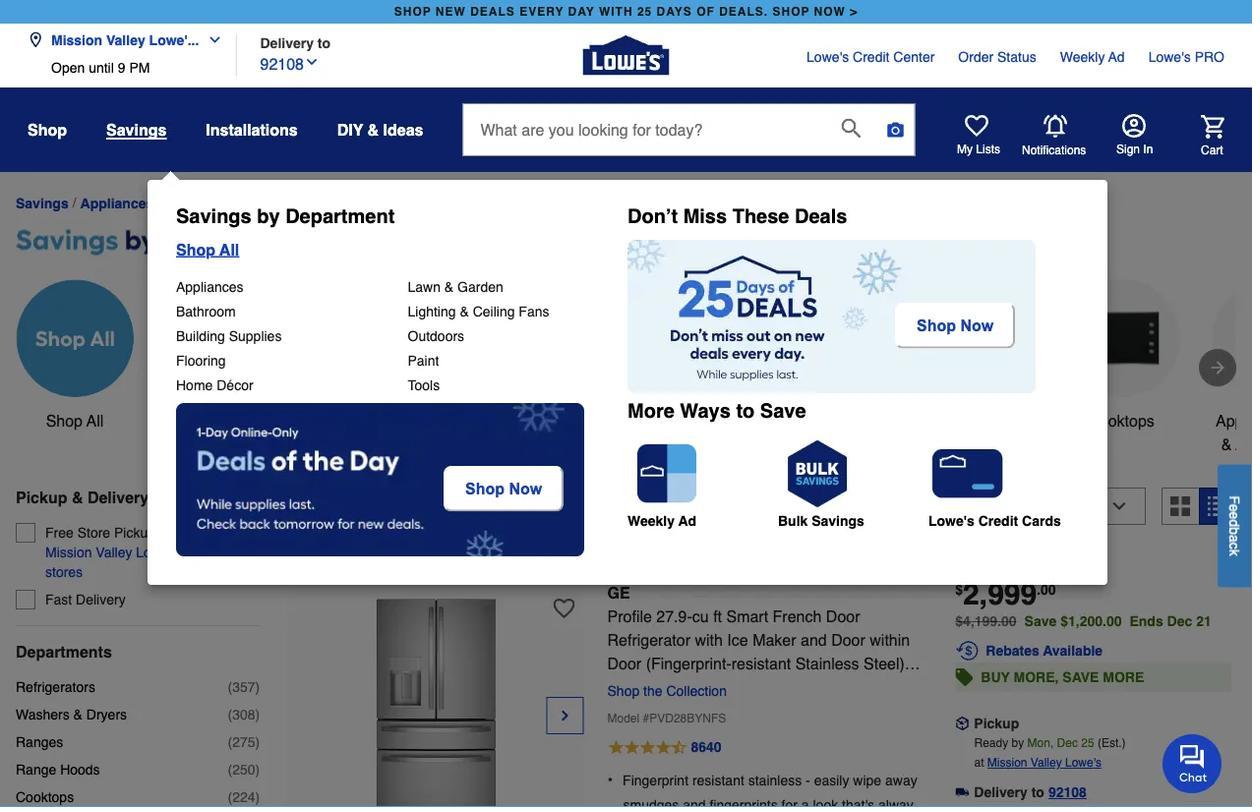 Task type: locate. For each thing, give the bounding box(es) containing it.
2 ( from the top
[[228, 707, 232, 723]]

savings for savings / appliances
[[16, 195, 69, 211]]

( down ( 357 ) on the left
[[228, 707, 232, 723]]

1 horizontal spatial ice
[[852, 412, 873, 430]]

door
[[826, 607, 860, 626], [831, 631, 865, 649], [607, 655, 642, 673]]

mission up open
[[51, 32, 102, 48]]

0 vertical spatial 92108
[[260, 55, 304, 73]]

1 horizontal spatial more
[[1103, 670, 1144, 686]]

pvd28bynfs
[[649, 712, 726, 726]]

refrigerators down departments
[[16, 680, 95, 696]]

1 vertical spatial washers
[[16, 707, 70, 723]]

flooring
[[176, 353, 226, 369]]

e up 'd'
[[1227, 504, 1243, 512]]

days
[[657, 5, 692, 19]]

) up ( 250 )
[[255, 735, 260, 751]]

(fingerprint-
[[646, 655, 732, 673]]

0 horizontal spatial to
[[318, 35, 331, 51]]

grid view image
[[1171, 497, 1190, 517]]

ranges up range hoods
[[16, 735, 63, 751]]

rebates icon image
[[955, 639, 979, 663]]

appliances bathroom building supplies flooring home décor
[[176, 279, 282, 393]]

lowe's for lowe's credit center
[[807, 49, 849, 65]]

1 ( from the top
[[228, 680, 232, 696]]

these
[[732, 205, 789, 228]]

credit inside the lowe's credit center link
[[853, 49, 890, 65]]

valley for lowe'...
[[106, 32, 145, 48]]

in for sign
[[1143, 143, 1153, 156]]

savings inside savings / appliances
[[16, 195, 69, 211]]

range up microwaves
[[982, 412, 1028, 430]]

valley up 9 at the top of the page
[[106, 32, 145, 48]]

None search field
[[463, 103, 915, 175]]

heart outline image
[[553, 598, 575, 620]]

today
[[159, 525, 196, 541]]

0 horizontal spatial save
[[760, 400, 806, 422]]

1 vertical spatial 92108
[[1048, 785, 1087, 801]]

ice down smart
[[727, 631, 748, 649]]

a inside • fingerprint resistant stainless - easily wipe away smudges and fingerprints for a look that's alway
[[801, 798, 809, 808]]

appliances link
[[80, 195, 154, 211], [176, 279, 243, 295]]

appliances right in
[[465, 498, 591, 525]]

0 horizontal spatial in
[[684, 412, 697, 430]]

0 vertical spatial pickup
[[16, 489, 67, 507]]

dec left 21
[[1167, 614, 1192, 630]]

of
[[697, 5, 715, 19]]

by for savings
[[257, 205, 280, 228]]

( for 250
[[228, 763, 232, 778]]

refrigerators
[[179, 412, 270, 430], [16, 680, 95, 696]]

(est.)
[[1098, 737, 1126, 751]]

0 horizontal spatial weekly ad
[[628, 513, 696, 529]]

save down available
[[1063, 670, 1099, 686]]

and inside ge profile 27.9-cu ft smart french door refrigerator with ice maker and door within door (fingerprint-resistant stainless steel) energy star
[[801, 631, 827, 649]]

shop all up pickup & delivery at the left bottom
[[46, 412, 104, 430]]

profile
[[607, 607, 652, 626]]

shop button
[[28, 112, 67, 148]]

chevron right image
[[557, 706, 573, 726]]

1 vertical spatial shop all
[[46, 412, 104, 430]]

1 vertical spatial dec
[[1057, 737, 1078, 751]]

washers inside washers & dryers
[[336, 412, 397, 430]]

0 vertical spatial and
[[801, 631, 827, 649]]

delivery right fast
[[76, 592, 126, 608]]

0 horizontal spatial by
[[257, 205, 280, 228]]

credit for center
[[853, 49, 890, 65]]

0 vertical spatial washers
[[336, 412, 397, 430]]

2 ) from the top
[[255, 707, 260, 723]]

delivery
[[260, 35, 314, 51], [87, 489, 149, 507], [76, 592, 126, 608], [974, 785, 1028, 801]]

1 vertical spatial all
[[87, 412, 104, 430]]

by for ready
[[1012, 737, 1024, 751]]

0 vertical spatial a
[[1227, 535, 1243, 543]]

1 horizontal spatial 92108 button
[[1048, 783, 1087, 803]]

1 horizontal spatial range
[[982, 412, 1028, 430]]

) down 275
[[255, 763, 260, 778]]

more
[[628, 400, 675, 422], [1103, 670, 1144, 686]]

1 horizontal spatial appliances
[[176, 279, 243, 295]]

free store pickup today at:
[[45, 525, 215, 541]]

1 horizontal spatial credit
[[978, 513, 1018, 529]]

all down "savings by department"
[[219, 240, 239, 259]]

chat invite button image
[[1163, 734, 1223, 794]]

a inside button
[[1227, 535, 1243, 543]]

) for ( 308 )
[[255, 707, 260, 723]]

to down 'mission valley lowe's' button
[[1032, 785, 1045, 801]]

0 horizontal spatial dryers
[[86, 707, 127, 723]]

1 vertical spatial appliances link
[[176, 279, 243, 295]]

to
[[318, 35, 331, 51], [736, 400, 755, 422], [1032, 785, 1045, 801]]

0 horizontal spatial credit
[[853, 49, 890, 65]]

( down ( 250 )
[[228, 790, 232, 806]]

paint
[[408, 353, 439, 369]]

order status link
[[958, 47, 1036, 67]]

delivery up chevron down icon
[[260, 35, 314, 51]]

lawn
[[408, 279, 441, 295]]

dryers up hoods
[[86, 707, 127, 723]]

1 horizontal spatial now
[[960, 317, 994, 334]]

mission
[[51, 32, 102, 48], [45, 545, 92, 561], [987, 756, 1027, 770]]

ice inside ge profile 27.9-cu ft smart french door refrigerator with ice maker and door within door (fingerprint-resistant stainless steel) energy star
[[727, 631, 748, 649]]

dishwashers
[[628, 435, 718, 454]]

over-
[[915, 412, 955, 430]]

supplies
[[229, 329, 282, 344]]

& inside freezers & ice makers
[[838, 412, 848, 430]]

more up dishwashers
[[628, 400, 675, 422]]

) down ( 357 ) on the left
[[255, 707, 260, 723]]

0 horizontal spatial and
[[683, 798, 706, 808]]

bulk
[[778, 513, 808, 529]]

to right ways
[[736, 400, 755, 422]]

at:
[[200, 525, 215, 541]]

range left hoods
[[16, 763, 56, 778]]

& down tools link
[[401, 412, 412, 430]]

in right sign
[[1143, 143, 1153, 156]]

shop left now
[[773, 5, 810, 19]]

lowe's inside mission valley lowe's & nearby stores
[[136, 545, 179, 561]]

1 vertical spatial credit
[[978, 513, 1018, 529]]

shop all inside button
[[46, 412, 104, 430]]

a credit card icon. image
[[929, 435, 1007, 513]]

weekly ad right status
[[1060, 49, 1125, 65]]

0 vertical spatial mission
[[51, 32, 102, 48]]

lowe'...
[[149, 32, 199, 48]]

ready by mon, dec 25 (est.) at mission valley lowe's
[[974, 737, 1126, 770]]

1 vertical spatial now
[[509, 480, 542, 498]]

4 ) from the top
[[255, 763, 260, 778]]

door up energy
[[607, 655, 642, 673]]

1 vertical spatial washers & dryers
[[16, 707, 127, 723]]

275
[[232, 735, 255, 751]]

pickup up ready
[[974, 716, 1019, 732]]

& right diy
[[367, 120, 379, 139]]

dec right mon,
[[1057, 737, 1078, 751]]

) up ( 308 )
[[255, 680, 260, 696]]

lowe's home improvement notification center image
[[1044, 114, 1067, 138]]

a right the for
[[801, 798, 809, 808]]

compare
[[324, 556, 380, 571]]

0 vertical spatial now
[[960, 317, 994, 334]]

0 vertical spatial to
[[318, 35, 331, 51]]

shop all up bathroom link
[[176, 240, 239, 259]]

mission down ready
[[987, 756, 1027, 770]]

ft
[[713, 607, 722, 626]]

ranges down lawn & garden lighting & ceiling fans outdoors paint tools
[[496, 412, 550, 430]]

0 vertical spatial resistant
[[732, 655, 791, 673]]

by left the department
[[257, 205, 280, 228]]

ready
[[974, 737, 1008, 751]]

flooring link
[[176, 353, 226, 369]]

0 vertical spatial ranges
[[496, 412, 550, 430]]

92108 down the delivery to
[[260, 55, 304, 73]]

until
[[89, 60, 114, 76]]

5 ( from the top
[[228, 790, 232, 806]]

2 vertical spatial to
[[1032, 785, 1045, 801]]

a up k
[[1227, 535, 1243, 543]]

2 horizontal spatial pickup
[[974, 716, 1019, 732]]

garden
[[457, 279, 503, 295]]

pm
[[129, 60, 150, 76]]

shop left the new
[[394, 5, 431, 19]]

mission up the stores
[[45, 545, 92, 561]]

cards
[[1022, 513, 1061, 529]]

savings for savings
[[106, 120, 167, 139]]

tools link
[[408, 378, 440, 393]]

0 vertical spatial 92108 button
[[260, 51, 320, 76]]

1 horizontal spatial a
[[1227, 535, 1243, 543]]

range inside over-the-range microwaves
[[982, 412, 1028, 430]]

1 horizontal spatial washers
[[336, 412, 397, 430]]

1 horizontal spatial appliances link
[[176, 279, 243, 295]]

to up chevron down icon
[[318, 35, 331, 51]]

pro
[[1195, 49, 1225, 65]]

in inside built-in dishwashers
[[684, 412, 697, 430]]

truck filled image
[[955, 786, 969, 800]]

pickup up mission valley lowe's & nearby stores at the bottom
[[114, 525, 155, 541]]

( for 357
[[228, 680, 232, 696]]

shop now up 2370 products in appliances
[[465, 480, 542, 498]]

25 inside ready by mon, dec 25 (est.) at mission valley lowe's
[[1081, 737, 1094, 751]]

weekly right status
[[1060, 49, 1105, 65]]

paint link
[[408, 353, 439, 369]]

0 vertical spatial credit
[[853, 49, 890, 65]]

92108 down 'mission valley lowe's' button
[[1048, 785, 1087, 801]]

fingerprint
[[623, 773, 689, 788]]

more ways to save
[[628, 400, 806, 422]]

1 vertical spatial range
[[16, 763, 56, 778]]

shop
[[28, 120, 67, 139], [176, 240, 215, 259], [917, 317, 956, 334], [46, 412, 83, 430], [465, 480, 505, 498], [607, 684, 640, 699]]

1 horizontal spatial shop now button
[[895, 303, 1015, 349]]

0 horizontal spatial ad
[[678, 513, 696, 529]]

lighting & ceiling fans link
[[408, 304, 549, 320]]

lowe's credit cards
[[929, 513, 1061, 529]]

0 vertical spatial appliances link
[[80, 195, 154, 211]]

washers & dryers down the tools
[[336, 412, 412, 454]]

0 vertical spatial shop all
[[176, 240, 239, 259]]

and right smudges
[[683, 798, 706, 808]]

resistant up fingerprints
[[692, 773, 744, 788]]

ice inside freezers & ice makers
[[852, 412, 873, 430]]

dec inside ready by mon, dec 25 (est.) at mission valley lowe's
[[1057, 737, 1078, 751]]

& inside mission valley lowe's & nearby stores
[[182, 545, 192, 561]]

2 shop from the left
[[773, 5, 810, 19]]

5 ) from the top
[[255, 790, 260, 806]]

1 horizontal spatial shop
[[773, 5, 810, 19]]

valley down free store pickup today at:
[[96, 545, 132, 561]]

mission valley lowe's & nearby stores
[[45, 545, 237, 581]]

(
[[228, 680, 232, 696], [228, 707, 232, 723], [228, 735, 232, 751], [228, 763, 232, 778], [228, 790, 232, 806]]

mission inside mission valley lowe's & nearby stores
[[45, 545, 92, 561]]

e up b
[[1227, 512, 1243, 520]]

savings left /
[[16, 195, 69, 211]]

shop all link
[[176, 240, 613, 260]]

92108 button down 'mission valley lowe's' button
[[1048, 783, 1087, 803]]

door up stainless
[[831, 631, 865, 649]]

actual price $2,999.00 element
[[955, 578, 1056, 612]]

ad down dishwashers
[[678, 513, 696, 529]]

4 ( from the top
[[228, 763, 232, 778]]

refrigerators inside button
[[179, 412, 270, 430]]

1 horizontal spatial weekly ad
[[1060, 49, 1125, 65]]

& down lawn & garden link
[[460, 304, 469, 320]]

& inside button
[[367, 120, 379, 139]]

1 vertical spatial ice
[[727, 631, 748, 649]]

over-the-range microwaves
[[915, 412, 1028, 454]]

ranges
[[496, 412, 550, 430], [16, 735, 63, 751]]

mission for mission valley lowe'...
[[51, 32, 102, 48]]

1 vertical spatial shop now button
[[444, 466, 564, 512]]

for
[[782, 798, 798, 808]]

ge profile 27.9-cu ft smart french door refrigerator with ice maker and door within door (fingerprint-resistant stainless steel) energy star
[[607, 584, 910, 696]]

2 vertical spatial appliances
[[465, 498, 591, 525]]

0 vertical spatial by
[[257, 205, 280, 228]]

by inside ready by mon, dec 25 (est.) at mission valley lowe's
[[1012, 737, 1024, 751]]

appliances link up the bathroom
[[176, 279, 243, 295]]

building
[[176, 329, 225, 344]]

credit inside lowe's credit cards link
[[978, 513, 1018, 529]]

appliances right /
[[80, 195, 154, 211]]

all up pickup & delivery at the left bottom
[[87, 412, 104, 430]]

1 horizontal spatial pickup
[[114, 525, 155, 541]]

departments element
[[16, 643, 260, 662]]

0 horizontal spatial shop
[[394, 5, 431, 19]]

1 ) from the top
[[255, 680, 260, 696]]

1 vertical spatial save
[[1025, 614, 1057, 630]]

3 ( from the top
[[228, 735, 232, 751]]

0 horizontal spatial more
[[628, 400, 675, 422]]

in up dishwashers
[[684, 412, 697, 430]]

savings down pm
[[106, 120, 167, 139]]

25 left (est.)
[[1081, 737, 1094, 751]]

appliances link right /
[[80, 195, 154, 211]]

0 horizontal spatial dec
[[1057, 737, 1078, 751]]

now up 2370 products in appliances
[[509, 480, 542, 498]]

within
[[870, 631, 910, 649]]

shop now up the- on the bottom right of the page
[[917, 317, 994, 334]]

to for delivery to
[[318, 35, 331, 51]]

more down rebates available button
[[1103, 670, 1144, 686]]

lowe's left pro
[[1149, 49, 1191, 65]]

freezers & ice makers
[[771, 412, 873, 454]]

25 right 'with'
[[637, 5, 652, 19]]

2 vertical spatial valley
[[1031, 756, 1062, 770]]

valley down mon,
[[1031, 756, 1062, 770]]

$
[[955, 582, 963, 598]]

( down 275
[[228, 763, 232, 778]]

0 vertical spatial in
[[1143, 143, 1153, 156]]

weekly ad link right status
[[1060, 47, 1125, 67]]

weekly ad icon. image
[[628, 435, 706, 513]]

) for ( 224 )
[[255, 790, 260, 806]]

( 250 )
[[228, 763, 260, 778]]

0 horizontal spatial shop now button
[[444, 466, 564, 512]]

1 horizontal spatial 25
[[1081, 737, 1094, 751]]

cu
[[692, 607, 709, 626]]

( for 308
[[228, 707, 232, 723]]

applia
[[1216, 412, 1252, 454]]

1 horizontal spatial dec
[[1167, 614, 1192, 630]]

2 vertical spatial mission
[[987, 756, 1027, 770]]

1 horizontal spatial in
[[1143, 143, 1153, 156]]

1 horizontal spatial all
[[219, 240, 239, 259]]

0 horizontal spatial refrigerators
[[16, 680, 95, 696]]

credit left "cards"
[[978, 513, 1018, 529]]

1 vertical spatial cooktops
[[16, 790, 74, 806]]

0 horizontal spatial ranges
[[16, 735, 63, 751]]

refrigerators down 'home décor' link
[[179, 412, 270, 430]]

resistant down maker
[[732, 655, 791, 673]]

mission valley lowe'...
[[51, 32, 199, 48]]

0 vertical spatial weekly ad link
[[1060, 47, 1125, 67]]

1 horizontal spatial shop all
[[176, 240, 239, 259]]

shop up pickup & delivery at the left bottom
[[46, 412, 83, 430]]

0 horizontal spatial weekly ad link
[[628, 435, 776, 529]]

1 vertical spatial weekly ad
[[628, 513, 696, 529]]

free
[[45, 525, 74, 541]]

all
[[219, 240, 239, 259], [87, 412, 104, 430]]

appliances
[[80, 195, 154, 211], [176, 279, 243, 295], [465, 498, 591, 525]]

a
[[1227, 535, 1243, 543], [801, 798, 809, 808]]

0 vertical spatial refrigerators
[[179, 412, 270, 430]]

0 horizontal spatial all
[[87, 412, 104, 430]]

savings save $1,200.00 element
[[1025, 614, 1219, 630]]

3 ) from the top
[[255, 735, 260, 751]]

tag filled image
[[955, 664, 973, 692]]

k
[[1227, 550, 1243, 557]]

ice right freezers at the right of the page
[[852, 412, 873, 430]]

weekly up ge
[[628, 513, 675, 529]]

and up stainless
[[801, 631, 827, 649]]

appliances inside savings / appliances
[[80, 195, 154, 211]]

home décor link
[[176, 378, 253, 393]]

the
[[643, 684, 663, 699]]

25
[[637, 5, 652, 19], [1081, 737, 1094, 751]]

chevron down image
[[304, 54, 320, 70]]

delivery down the at
[[974, 785, 1028, 801]]

& down today
[[182, 545, 192, 561]]

sign
[[1116, 143, 1140, 156]]

2 vertical spatial save
[[1063, 670, 1099, 686]]

lowe's down (est.)
[[1065, 756, 1102, 770]]

weekly ad down dishwashers
[[628, 513, 696, 529]]

1 vertical spatial mission
[[45, 545, 92, 561]]

lowe's down today
[[136, 545, 179, 561]]

mission valley lowe's & nearby stores button
[[45, 543, 260, 583]]

credit for cards
[[978, 513, 1018, 529]]

0 vertical spatial dryers
[[351, 435, 397, 454]]

available
[[1043, 643, 1103, 659]]

bathroom
[[176, 304, 236, 320]]

27.9-
[[656, 607, 692, 626]]

mission valley lowe's button
[[987, 753, 1102, 773]]

1 horizontal spatial washers & dryers
[[336, 412, 412, 454]]

lowe's
[[807, 49, 849, 65], [1149, 49, 1191, 65], [929, 513, 975, 529], [136, 545, 179, 561], [1065, 756, 1102, 770]]

1 horizontal spatial dryers
[[351, 435, 397, 454]]

washers & dryers up hoods
[[16, 707, 127, 723]]

weekly ad link down built-
[[628, 435, 776, 529]]

lowe's home improvement cart image
[[1201, 115, 1225, 138]]

2 vertical spatial pickup
[[974, 716, 1019, 732]]

e
[[1227, 504, 1243, 512], [1227, 512, 1243, 520]]

lowe's up $
[[929, 513, 975, 529]]

washers & dryers inside button
[[336, 412, 412, 454]]

my lists link
[[957, 114, 1000, 157]]

search image
[[841, 118, 861, 138]]

0 horizontal spatial 92108 button
[[260, 51, 320, 76]]

) down ( 250 )
[[255, 790, 260, 806]]

now
[[960, 317, 994, 334], [509, 480, 542, 498]]

valley inside mission valley lowe's & nearby stores
[[96, 545, 132, 561]]

mon,
[[1027, 737, 1054, 751]]

0 horizontal spatial 92108
[[260, 55, 304, 73]]

& up makers
[[838, 412, 848, 430]]

hoods
[[60, 763, 100, 778]]

$4,199.00
[[955, 614, 1017, 630]]

2 e from the top
[[1227, 512, 1243, 520]]

1 vertical spatial appliances
[[176, 279, 243, 295]]

0 horizontal spatial appliances link
[[80, 195, 154, 211]]

1 vertical spatial to
[[736, 400, 755, 422]]

( up ( 250 )
[[228, 735, 232, 751]]

1 vertical spatial 92108 button
[[1048, 783, 1087, 803]]

( for 275
[[228, 735, 232, 751]]

model
[[607, 712, 640, 726]]

by left mon,
[[1012, 737, 1024, 751]]



Task type: describe. For each thing, give the bounding box(es) containing it.
shop down open
[[28, 120, 67, 139]]

stainless
[[795, 655, 859, 673]]

0 horizontal spatial washers & dryers
[[16, 707, 127, 723]]

sign in button
[[1116, 114, 1153, 157]]

308
[[232, 707, 255, 723]]

savings button
[[106, 120, 167, 140]]

shop up model
[[607, 684, 640, 699]]

stainless
[[748, 773, 802, 788]]

french
[[773, 607, 822, 626]]

cart
[[1201, 143, 1223, 157]]

location image
[[28, 32, 43, 48]]

& right lawn
[[444, 279, 454, 295]]

0 vertical spatial 25
[[637, 5, 652, 19]]

1 vertical spatial ranges
[[16, 735, 63, 751]]

energy
[[607, 678, 674, 696]]

store
[[77, 525, 110, 541]]

shop the collection link
[[607, 684, 735, 699]]

0 vertical spatial shop now button
[[895, 303, 1015, 349]]

9
[[118, 60, 125, 76]]

list view image
[[1208, 497, 1228, 517]]

savings by category. image
[[16, 227, 1236, 260]]

was price $4,199.00 element
[[955, 609, 1025, 630]]

order
[[958, 49, 994, 65]]

built-in dishwashers
[[628, 412, 718, 454]]

installations button
[[206, 112, 298, 148]]

2370
[[283, 498, 336, 525]]

0 vertical spatial door
[[826, 607, 860, 626]]

0 horizontal spatial range
[[16, 763, 56, 778]]

dryers inside washers & dryers
[[351, 435, 397, 454]]

0 horizontal spatial cooktops
[[16, 790, 74, 806]]

chevron down image
[[199, 32, 223, 48]]

1 horizontal spatial to
[[736, 400, 755, 422]]

lowe's home improvement logo image
[[583, 12, 669, 99]]

ends dec 21 element
[[1130, 614, 1219, 630]]

) for ( 250 )
[[255, 763, 260, 778]]

away
[[885, 773, 917, 788]]

shop up 2370 products in appliances
[[465, 480, 505, 498]]

1 vertical spatial refrigerators
[[16, 680, 95, 696]]

savings link
[[16, 195, 69, 211]]

rebates available button
[[955, 639, 1231, 663]]

department
[[285, 205, 395, 228]]

0 vertical spatial save
[[760, 400, 806, 422]]

( 357 )
[[228, 680, 260, 696]]

1 horizontal spatial ad
[[1108, 49, 1125, 65]]

cart button
[[1173, 115, 1225, 158]]

delivery to
[[260, 35, 331, 51]]

lighting
[[408, 304, 456, 320]]

resistant inside ge profile 27.9-cu ft smart french door refrigerator with ice maker and door within door (fingerprint-resistant stainless steel) energy star
[[732, 655, 791, 673]]

valley inside ready by mon, dec 25 (est.) at mission valley lowe's
[[1031, 756, 1062, 770]]

1 vertical spatial more
[[1103, 670, 1144, 686]]

lists
[[976, 143, 1000, 156]]

1 e from the top
[[1227, 504, 1243, 512]]

pickup image
[[955, 717, 969, 731]]

bulk savings
[[778, 513, 865, 529]]

arrow right image
[[1208, 358, 1228, 378]]

shop up the bathroom
[[176, 240, 215, 259]]

25 days of deals. don't miss out on new deals every day. while supplies last. image
[[628, 240, 1036, 393]]

collection
[[666, 684, 727, 699]]

( for 224
[[228, 790, 232, 806]]

2370 products in appliances
[[283, 498, 591, 525]]

pickup for pickup
[[974, 716, 1019, 732]]

lowe's for lowe's pro
[[1149, 49, 1191, 65]]

$4,199.00 save $1,200.00 ends dec 21
[[955, 614, 1212, 630]]

and inside • fingerprint resistant stainless - easily wipe away smudges and fingerprints for a look that's alway
[[683, 798, 706, 808]]

mission inside ready by mon, dec 25 (est.) at mission valley lowe's
[[987, 756, 1027, 770]]

in for built-
[[684, 412, 697, 430]]

don't miss these deals
[[628, 205, 847, 228]]

resistant inside • fingerprint resistant stainless - easily wipe away smudges and fingerprints for a look that's alway
[[692, 773, 744, 788]]

décor
[[217, 378, 253, 393]]

camera image
[[886, 120, 905, 140]]

.00
[[1037, 582, 1056, 598]]

& up hoods
[[73, 707, 83, 723]]

0 vertical spatial shop now
[[917, 317, 994, 334]]

21
[[1196, 614, 1212, 630]]

ranges inside button
[[496, 412, 550, 430]]

buy more, save more
[[981, 670, 1144, 686]]

open
[[51, 60, 85, 76]]

miss
[[683, 205, 727, 228]]

0 vertical spatial all
[[219, 240, 239, 259]]

250
[[232, 763, 255, 778]]

delivery up free store pickup today at:
[[87, 489, 149, 507]]

1 horizontal spatial save
[[1025, 614, 1057, 630]]

cooktops inside button
[[1088, 412, 1155, 430]]

building supplies link
[[176, 329, 282, 344]]

savings right 'bulk'
[[812, 513, 865, 529]]

mission for mission valley lowe's & nearby stores
[[45, 545, 92, 561]]

4.5 stars image
[[607, 737, 723, 760]]

$1,200.00
[[1061, 614, 1122, 630]]

0 vertical spatial weekly ad
[[1060, 49, 1125, 65]]

1-day online-only deals of the day. while supplies last. image
[[176, 403, 584, 557]]

lowe's credit center link
[[807, 47, 935, 67]]

installations
[[206, 120, 298, 139]]

fast delivery
[[45, 592, 126, 608]]

1 vertical spatial pickup
[[114, 525, 155, 541]]

in
[[440, 498, 458, 525]]

rebates available
[[986, 643, 1103, 659]]

lowe's for lowe's credit cards
[[929, 513, 975, 529]]

pickup for pickup & delivery
[[16, 489, 67, 507]]

savings for savings by department
[[176, 205, 252, 228]]

wipe
[[853, 773, 881, 788]]

ranges button
[[464, 280, 582, 433]]

lowe's credit cards link
[[929, 435, 1077, 529]]

lowe's home improvement account image
[[1122, 114, 1146, 138]]

applia button
[[1212, 280, 1252, 457]]

>
[[850, 5, 858, 19]]

bulk savings icon. image
[[778, 435, 857, 513]]

appliances inside appliances bathroom building supplies flooring home décor
[[176, 279, 243, 295]]

1 horizontal spatial shop now link
[[895, 303, 1015, 349]]

diy
[[337, 120, 363, 139]]

products
[[343, 498, 433, 525]]

1 horizontal spatial 92108
[[1048, 785, 1087, 801]]

pickup & delivery
[[16, 489, 149, 507]]

) for ( 275 )
[[255, 735, 260, 751]]

notifications
[[1022, 143, 1086, 157]]

easily
[[814, 773, 849, 788]]

makers
[[797, 435, 848, 454]]

1 vertical spatial door
[[831, 631, 865, 649]]

1 shop from the left
[[394, 5, 431, 19]]

0 horizontal spatial shop now
[[465, 480, 542, 498]]

Search Query text field
[[464, 104, 826, 155]]

lowe's inside ready by mon, dec 25 (est.) at mission valley lowe's
[[1065, 756, 1102, 770]]

over-the-range microwaves button
[[913, 280, 1031, 457]]

more,
[[1014, 670, 1059, 686]]

day
[[568, 5, 595, 19]]

0 horizontal spatial shop now link
[[444, 466, 569, 512]]

shop up over-
[[917, 317, 956, 334]]

star
[[678, 678, 719, 696]]

2 vertical spatial door
[[607, 655, 642, 673]]

& up store
[[72, 489, 83, 507]]

0 horizontal spatial now
[[509, 480, 542, 498]]

valley for lowe's
[[96, 545, 132, 561]]

that's
[[842, 798, 875, 808]]

cooktops button
[[1062, 280, 1180, 433]]

1 vertical spatial weekly
[[628, 513, 675, 529]]

2 horizontal spatial save
[[1063, 670, 1099, 686]]

bathroom link
[[176, 304, 236, 320]]

nearby
[[195, 545, 237, 561]]

) for ( 357 )
[[255, 680, 260, 696]]

• fingerprint resistant stainless - easily wipe away smudges and fingerprints for a look that's alway
[[607, 771, 920, 808]]

ideas
[[383, 120, 423, 139]]

lowe's home improvement lists image
[[965, 114, 989, 138]]

fast
[[45, 592, 72, 608]]

2,999
[[963, 578, 1037, 612]]

0 vertical spatial dec
[[1167, 614, 1192, 630]]

home
[[176, 378, 213, 393]]

refrigerator
[[607, 631, 690, 649]]

buy
[[981, 670, 1010, 686]]

0 horizontal spatial washers
[[16, 707, 70, 723]]

all inside button
[[87, 412, 104, 430]]

shop inside button
[[46, 412, 83, 430]]

the-
[[955, 412, 982, 430]]

0 vertical spatial weekly
[[1060, 49, 1105, 65]]

model # pvd28bynfs
[[607, 712, 726, 726]]

to for delivery to 92108
[[1032, 785, 1045, 801]]

refrigerators button
[[165, 280, 283, 433]]

1001161398 element
[[288, 554, 380, 573]]

now
[[814, 5, 846, 19]]

stores
[[45, 565, 83, 581]]

departments
[[16, 643, 112, 661]]

lowe's pro link
[[1149, 47, 1225, 67]]

2 horizontal spatial appliances
[[465, 498, 591, 525]]



Task type: vqa. For each thing, say whether or not it's contained in the screenshot.
Open
yes



